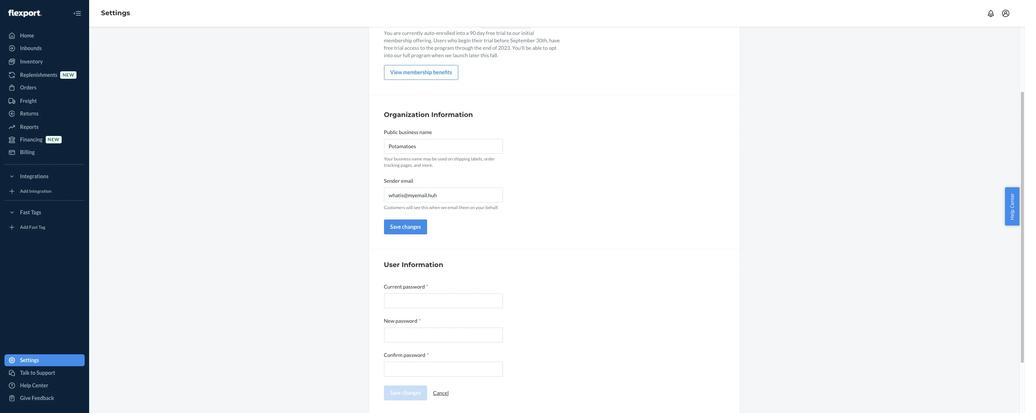Task type: describe. For each thing, give the bounding box(es) containing it.
public business name
[[384, 129, 432, 135]]

later
[[469, 52, 480, 58]]

september
[[510, 37, 535, 43]]

1 vertical spatial on
[[470, 205, 475, 210]]

organization
[[384, 111, 429, 119]]

sender email
[[384, 178, 413, 184]]

orders link
[[4, 82, 85, 94]]

returns link
[[4, 108, 85, 120]]

2 save changes button from the top
[[384, 386, 427, 401]]

view membership benefits button
[[384, 65, 458, 80]]

currently
[[402, 30, 423, 36]]

and
[[414, 162, 421, 168]]

be inside your business name may be used on shipping labels, order tracking pages, and more.
[[432, 156, 437, 162]]

tags
[[31, 209, 41, 215]]

add for add fast tag
[[20, 225, 28, 230]]

help center button
[[1005, 187, 1020, 226]]

0 horizontal spatial our
[[394, 52, 402, 58]]

* for new password *
[[419, 318, 421, 324]]

0 horizontal spatial free
[[384, 45, 393, 51]]

add fast tag link
[[4, 221, 85, 233]]

confirm
[[384, 352, 403, 358]]

begin
[[458, 37, 471, 43]]

1 horizontal spatial into
[[456, 30, 465, 36]]

of
[[492, 45, 497, 51]]

integrations
[[20, 173, 49, 179]]

30th,
[[536, 37, 548, 43]]

are
[[394, 30, 401, 36]]

1 the from the left
[[426, 45, 434, 51]]

them
[[459, 205, 469, 210]]

fast tags button
[[4, 207, 85, 218]]

current password *
[[384, 284, 428, 290]]

help center link
[[4, 380, 85, 392]]

their
[[472, 37, 483, 43]]

1 vertical spatial this
[[421, 205, 428, 210]]

cancel
[[433, 390, 449, 396]]

through
[[455, 45, 473, 51]]

shipping
[[454, 156, 470, 162]]

1 save changes button from the top
[[384, 220, 427, 235]]

reports link
[[4, 121, 85, 133]]

on inside your business name may be used on shipping labels, order tracking pages, and more.
[[448, 156, 453, 162]]

1 horizontal spatial settings
[[101, 9, 130, 17]]

have
[[549, 37, 560, 43]]

password for current password
[[403, 284, 425, 290]]

1 vertical spatial fast
[[29, 225, 38, 230]]

new password *
[[384, 318, 421, 324]]

fall.
[[490, 52, 498, 58]]

home link
[[4, 30, 85, 42]]

freight link
[[4, 95, 85, 107]]

to up before
[[507, 30, 511, 36]]

customers
[[384, 205, 405, 210]]

billing
[[20, 149, 35, 155]]

changes for 2nd save changes button from the top of the page
[[402, 390, 421, 396]]

1 save changes from the top
[[390, 224, 421, 230]]

you are currently auto-enrolled into a 90 day free trial to our initial membership offering. users who begin their trial before september 30th, have free trial access to the program through the end of 2023. you'll be able to opt into our full program when we launch later this fall.
[[384, 30, 560, 58]]

give
[[20, 395, 31, 401]]

1 horizontal spatial our
[[512, 30, 520, 36]]

password for confirm password
[[404, 352, 425, 358]]

view
[[390, 69, 402, 75]]

0 horizontal spatial help center
[[20, 382, 48, 389]]

add integration link
[[4, 185, 85, 197]]

membership inside view membership benefits button
[[403, 69, 432, 75]]

0 horizontal spatial center
[[32, 382, 48, 389]]

user
[[384, 261, 400, 269]]

talk
[[20, 370, 30, 376]]

behalf.
[[486, 205, 498, 210]]

flexport logo image
[[8, 10, 42, 17]]

1 horizontal spatial settings link
[[101, 9, 130, 17]]

before
[[494, 37, 509, 43]]

your
[[476, 205, 485, 210]]

be inside you are currently auto-enrolled into a 90 day free trial to our initial membership offering. users who begin their trial before september 30th, have free trial access to the program through the end of 2023. you'll be able to opt into our full program when we launch later this fall.
[[526, 45, 531, 51]]

add fast tag
[[20, 225, 45, 230]]

talk to support
[[20, 370, 55, 376]]

pages,
[[401, 162, 413, 168]]

orders
[[20, 84, 36, 91]]

information for user information
[[402, 261, 443, 269]]

this inside you are currently auto-enrolled into a 90 day free trial to our initial membership offering. users who begin their trial before september 30th, have free trial access to the program through the end of 2023. you'll be able to opt into our full program when we launch later this fall.
[[481, 52, 489, 58]]

cancel button
[[433, 386, 449, 401]]

* for confirm password *
[[427, 352, 429, 358]]

organization information
[[384, 111, 473, 119]]

reports
[[20, 124, 39, 130]]

business for public
[[399, 129, 419, 135]]

your business name may be used on shipping labels, order tracking pages, and more.
[[384, 156, 495, 168]]

financing
[[20, 136, 43, 143]]

business for your
[[394, 156, 411, 162]]

returns
[[20, 110, 39, 117]]

talk to support link
[[4, 367, 85, 379]]

confirm password *
[[384, 352, 429, 358]]

public
[[384, 129, 398, 135]]

sender
[[384, 178, 400, 184]]

tracking
[[384, 162, 400, 168]]

benefits
[[433, 69, 452, 75]]

90
[[470, 30, 476, 36]]

0 horizontal spatial settings
[[20, 357, 39, 363]]

who
[[448, 37, 457, 43]]

may
[[423, 156, 431, 162]]

users
[[433, 37, 447, 43]]

add integration
[[20, 188, 52, 194]]

1 vertical spatial into
[[384, 52, 393, 58]]

more.
[[422, 162, 433, 168]]

fast tags
[[20, 209, 41, 215]]

home
[[20, 32, 34, 39]]

to inside the talk to support link
[[31, 370, 35, 376]]



Task type: locate. For each thing, give the bounding box(es) containing it.
save for 1st save changes button from the top of the page
[[390, 224, 401, 230]]

new for replenishments
[[63, 72, 74, 78]]

help inside button
[[1009, 210, 1016, 220]]

0 vertical spatial we
[[445, 52, 452, 58]]

0 vertical spatial into
[[456, 30, 465, 36]]

1 vertical spatial center
[[32, 382, 48, 389]]

1 save from the top
[[390, 224, 401, 230]]

add
[[20, 188, 28, 194], [20, 225, 28, 230]]

our left full
[[394, 52, 402, 58]]

0 vertical spatial center
[[1009, 193, 1016, 208]]

to left opt
[[543, 45, 548, 51]]

membership down are
[[384, 37, 412, 43]]

the down their
[[474, 45, 482, 51]]

0 vertical spatial program
[[435, 45, 454, 51]]

see
[[414, 205, 420, 210]]

changes down will
[[402, 224, 421, 230]]

0 vertical spatial fast
[[20, 209, 30, 215]]

1 vertical spatial business
[[394, 156, 411, 162]]

2 horizontal spatial trial
[[496, 30, 506, 36]]

email left them at left
[[448, 205, 458, 210]]

password right new on the bottom left
[[396, 318, 417, 324]]

1 horizontal spatial email
[[448, 205, 458, 210]]

* for current password *
[[426, 284, 428, 290]]

feedback
[[32, 395, 54, 401]]

* right new on the bottom left
[[419, 318, 421, 324]]

2 save changes from the top
[[390, 390, 421, 396]]

inventory link
[[4, 56, 85, 68]]

0 horizontal spatial the
[[426, 45, 434, 51]]

save
[[390, 224, 401, 230], [390, 390, 401, 396]]

be right may
[[432, 156, 437, 162]]

free
[[486, 30, 495, 36], [384, 45, 393, 51]]

0 horizontal spatial settings link
[[4, 354, 85, 366]]

changes for 1st save changes button from the top of the page
[[402, 224, 421, 230]]

save for 2nd save changes button from the top of the page
[[390, 390, 401, 396]]

open account menu image
[[1001, 9, 1010, 18]]

our up september
[[512, 30, 520, 36]]

1 vertical spatial membership
[[403, 69, 432, 75]]

1 horizontal spatial trial
[[484, 37, 493, 43]]

add inside add fast tag link
[[20, 225, 28, 230]]

new for financing
[[48, 137, 59, 142]]

new
[[63, 72, 74, 78], [48, 137, 59, 142]]

1 vertical spatial *
[[419, 318, 421, 324]]

freight
[[20, 98, 37, 104]]

be
[[526, 45, 531, 51], [432, 156, 437, 162]]

add for add integration
[[20, 188, 28, 194]]

email
[[401, 178, 413, 184], [448, 205, 458, 210]]

information
[[431, 111, 473, 119], [402, 261, 443, 269]]

tag
[[39, 225, 45, 230]]

1 add from the top
[[20, 188, 28, 194]]

help center inside button
[[1009, 193, 1016, 220]]

on left 'your'
[[470, 205, 475, 210]]

0 horizontal spatial help
[[20, 382, 31, 389]]

program down access
[[411, 52, 431, 58]]

1 vertical spatial name
[[412, 156, 422, 162]]

business
[[399, 129, 419, 135], [394, 156, 411, 162]]

2 vertical spatial trial
[[394, 45, 404, 51]]

will
[[406, 205, 413, 210]]

0 vertical spatial when
[[432, 52, 444, 58]]

0 vertical spatial add
[[20, 188, 28, 194]]

2 save from the top
[[390, 390, 401, 396]]

* right the confirm
[[427, 352, 429, 358]]

this down end
[[481, 52, 489, 58]]

2 add from the top
[[20, 225, 28, 230]]

add left integration
[[20, 188, 28, 194]]

center inside button
[[1009, 193, 1016, 208]]

add inside add integration link
[[20, 188, 28, 194]]

we down email address text box
[[441, 205, 447, 210]]

1 horizontal spatial center
[[1009, 193, 1016, 208]]

0 vertical spatial save changes
[[390, 224, 421, 230]]

name down organization information
[[420, 129, 432, 135]]

0 vertical spatial help
[[1009, 210, 1016, 220]]

into left full
[[384, 52, 393, 58]]

0 horizontal spatial email
[[401, 178, 413, 184]]

information up business name text field
[[431, 111, 473, 119]]

password for new password
[[396, 318, 417, 324]]

0 vertical spatial free
[[486, 30, 495, 36]]

trial up before
[[496, 30, 506, 36]]

*
[[426, 284, 428, 290], [419, 318, 421, 324], [427, 352, 429, 358]]

the
[[426, 45, 434, 51], [474, 45, 482, 51]]

day
[[477, 30, 485, 36]]

inbounds link
[[4, 42, 85, 54]]

0 horizontal spatial program
[[411, 52, 431, 58]]

help
[[1009, 210, 1016, 220], [20, 382, 31, 389]]

free right day
[[486, 30, 495, 36]]

1 vertical spatial when
[[429, 205, 440, 210]]

on right used on the top of page
[[448, 156, 453, 162]]

1 vertical spatial save
[[390, 390, 401, 396]]

labels,
[[471, 156, 483, 162]]

when inside you are currently auto-enrolled into a 90 day free trial to our initial membership offering. users who begin their trial before september 30th, have free trial access to the program through the end of 2023. you'll be able to opt into our full program when we launch later this fall.
[[432, 52, 444, 58]]

add down fast tags
[[20, 225, 28, 230]]

None password field
[[384, 294, 503, 308], [384, 328, 503, 343], [384, 362, 503, 377], [384, 294, 503, 308], [384, 328, 503, 343], [384, 362, 503, 377]]

center
[[1009, 193, 1016, 208], [32, 382, 48, 389]]

membership
[[384, 37, 412, 43], [403, 69, 432, 75]]

0 vertical spatial settings
[[101, 9, 130, 17]]

when down users
[[432, 52, 444, 58]]

billing link
[[4, 146, 85, 158]]

0 vertical spatial password
[[403, 284, 425, 290]]

inventory
[[20, 58, 43, 65]]

current
[[384, 284, 402, 290]]

initial
[[521, 30, 534, 36]]

email right the sender
[[401, 178, 413, 184]]

when down email address text box
[[429, 205, 440, 210]]

name for public business name
[[420, 129, 432, 135]]

0 vertical spatial *
[[426, 284, 428, 290]]

2 vertical spatial *
[[427, 352, 429, 358]]

1 horizontal spatial help
[[1009, 210, 1016, 220]]

0 vertical spatial save changes button
[[384, 220, 427, 235]]

password right the confirm
[[404, 352, 425, 358]]

the down the offering.
[[426, 45, 434, 51]]

you
[[384, 30, 393, 36]]

into left a
[[456, 30, 465, 36]]

1 vertical spatial add
[[20, 225, 28, 230]]

1 horizontal spatial this
[[481, 52, 489, 58]]

used
[[438, 156, 447, 162]]

0 vertical spatial save
[[390, 224, 401, 230]]

auto-
[[424, 30, 436, 36]]

0 vertical spatial information
[[431, 111, 473, 119]]

trial up end
[[484, 37, 493, 43]]

1 vertical spatial help center
[[20, 382, 48, 389]]

settings link
[[101, 9, 130, 17], [4, 354, 85, 366]]

save changes
[[390, 224, 421, 230], [390, 390, 421, 396]]

save changes button down will
[[384, 220, 427, 235]]

1 vertical spatial settings link
[[4, 354, 85, 366]]

free down you on the left top of page
[[384, 45, 393, 51]]

0 horizontal spatial new
[[48, 137, 59, 142]]

access
[[405, 45, 419, 51]]

2 vertical spatial password
[[404, 352, 425, 358]]

information up current password *
[[402, 261, 443, 269]]

launch
[[453, 52, 468, 58]]

fast left tags
[[20, 209, 30, 215]]

1 vertical spatial program
[[411, 52, 431, 58]]

0 vertical spatial this
[[481, 52, 489, 58]]

1 horizontal spatial on
[[470, 205, 475, 210]]

1 vertical spatial trial
[[484, 37, 493, 43]]

1 vertical spatial information
[[402, 261, 443, 269]]

inbounds
[[20, 45, 42, 51]]

close navigation image
[[73, 9, 82, 18]]

give feedback
[[20, 395, 54, 401]]

1 vertical spatial our
[[394, 52, 402, 58]]

business up pages,
[[394, 156, 411, 162]]

1 vertical spatial password
[[396, 318, 417, 324]]

1 horizontal spatial new
[[63, 72, 74, 78]]

order
[[484, 156, 495, 162]]

0 vertical spatial our
[[512, 30, 520, 36]]

you'll
[[512, 45, 525, 51]]

0 vertical spatial business
[[399, 129, 419, 135]]

integrations button
[[4, 171, 85, 182]]

save changes button
[[384, 220, 427, 235], [384, 386, 427, 401]]

0 horizontal spatial this
[[421, 205, 428, 210]]

new down reports link
[[48, 137, 59, 142]]

program
[[435, 45, 454, 51], [411, 52, 431, 58]]

1 vertical spatial settings
[[20, 357, 39, 363]]

name for your business name may be used on shipping labels, order tracking pages, and more.
[[412, 156, 422, 162]]

1 horizontal spatial help center
[[1009, 193, 1016, 220]]

0 horizontal spatial on
[[448, 156, 453, 162]]

offering.
[[413, 37, 432, 43]]

end
[[483, 45, 491, 51]]

2 changes from the top
[[402, 390, 421, 396]]

information for organization information
[[431, 111, 473, 119]]

0 vertical spatial name
[[420, 129, 432, 135]]

able
[[532, 45, 542, 51]]

save changes left cancel
[[390, 390, 421, 396]]

into
[[456, 30, 465, 36], [384, 52, 393, 58]]

this right the see
[[421, 205, 428, 210]]

to down the offering.
[[420, 45, 425, 51]]

0 vertical spatial new
[[63, 72, 74, 78]]

1 horizontal spatial the
[[474, 45, 482, 51]]

our
[[512, 30, 520, 36], [394, 52, 402, 58]]

Email address text field
[[384, 188, 503, 203]]

2023.
[[498, 45, 511, 51]]

password right 'current'
[[403, 284, 425, 290]]

new up orders link
[[63, 72, 74, 78]]

1 vertical spatial save changes
[[390, 390, 421, 396]]

trial up full
[[394, 45, 404, 51]]

a
[[466, 30, 469, 36]]

to
[[507, 30, 511, 36], [420, 45, 425, 51], [543, 45, 548, 51], [31, 370, 35, 376]]

changes left cancel
[[402, 390, 421, 396]]

save changes down will
[[390, 224, 421, 230]]

1 vertical spatial be
[[432, 156, 437, 162]]

membership down full
[[403, 69, 432, 75]]

user information
[[384, 261, 443, 269]]

1 horizontal spatial free
[[486, 30, 495, 36]]

0 vertical spatial trial
[[496, 30, 506, 36]]

view membership benefits
[[390, 69, 452, 75]]

fast inside dropdown button
[[20, 209, 30, 215]]

1 vertical spatial save changes button
[[384, 386, 427, 401]]

enrolled
[[436, 30, 455, 36]]

0 vertical spatial membership
[[384, 37, 412, 43]]

0 horizontal spatial trial
[[394, 45, 404, 51]]

save changes button left cancel 'button'
[[384, 386, 427, 401]]

1 horizontal spatial program
[[435, 45, 454, 51]]

opt
[[549, 45, 557, 51]]

password
[[403, 284, 425, 290], [396, 318, 417, 324], [404, 352, 425, 358]]

to right talk
[[31, 370, 35, 376]]

integration
[[29, 188, 52, 194]]

0 vertical spatial email
[[401, 178, 413, 184]]

1 horizontal spatial be
[[526, 45, 531, 51]]

changes
[[402, 224, 421, 230], [402, 390, 421, 396]]

0 vertical spatial help center
[[1009, 193, 1016, 220]]

0 vertical spatial on
[[448, 156, 453, 162]]

1 vertical spatial help
[[20, 382, 31, 389]]

0 vertical spatial settings link
[[101, 9, 130, 17]]

fast left 'tag'
[[29, 225, 38, 230]]

we left launch
[[445, 52, 452, 58]]

1 vertical spatial email
[[448, 205, 458, 210]]

1 changes from the top
[[402, 224, 421, 230]]

0 horizontal spatial into
[[384, 52, 393, 58]]

open notifications image
[[987, 9, 996, 18]]

0 horizontal spatial be
[[432, 156, 437, 162]]

full
[[403, 52, 410, 58]]

1 vertical spatial free
[[384, 45, 393, 51]]

when
[[432, 52, 444, 58], [429, 205, 440, 210]]

0 vertical spatial changes
[[402, 224, 421, 230]]

on
[[448, 156, 453, 162], [470, 205, 475, 210]]

program down users
[[435, 45, 454, 51]]

business down organization
[[399, 129, 419, 135]]

be left able
[[526, 45, 531, 51]]

your
[[384, 156, 393, 162]]

0 vertical spatial be
[[526, 45, 531, 51]]

we inside you are currently auto-enrolled into a 90 day free trial to our initial membership offering. users who begin their trial before september 30th, have free trial access to the program through the end of 2023. you'll be able to opt into our full program when we launch later this fall.
[[445, 52, 452, 58]]

2 the from the left
[[474, 45, 482, 51]]

* down user information
[[426, 284, 428, 290]]

membership inside you are currently auto-enrolled into a 90 day free trial to our initial membership offering. users who begin their trial before september 30th, have free trial access to the program through the end of 2023. you'll be able to opt into our full program when we launch later this fall.
[[384, 37, 412, 43]]

Business name text field
[[384, 139, 503, 154]]

name inside your business name may be used on shipping labels, order tracking pages, and more.
[[412, 156, 422, 162]]

1 vertical spatial changes
[[402, 390, 421, 396]]

1 vertical spatial we
[[441, 205, 447, 210]]

1 vertical spatial new
[[48, 137, 59, 142]]

name up and on the top of page
[[412, 156, 422, 162]]

view membership benefits link
[[384, 65, 458, 80]]

support
[[36, 370, 55, 376]]

business inside your business name may be used on shipping labels, order tracking pages, and more.
[[394, 156, 411, 162]]

customers will see this when we email them on your behalf.
[[384, 205, 498, 210]]

give feedback button
[[4, 392, 85, 404]]

name
[[420, 129, 432, 135], [412, 156, 422, 162]]



Task type: vqa. For each thing, say whether or not it's contained in the screenshot.
ADD to the top
yes



